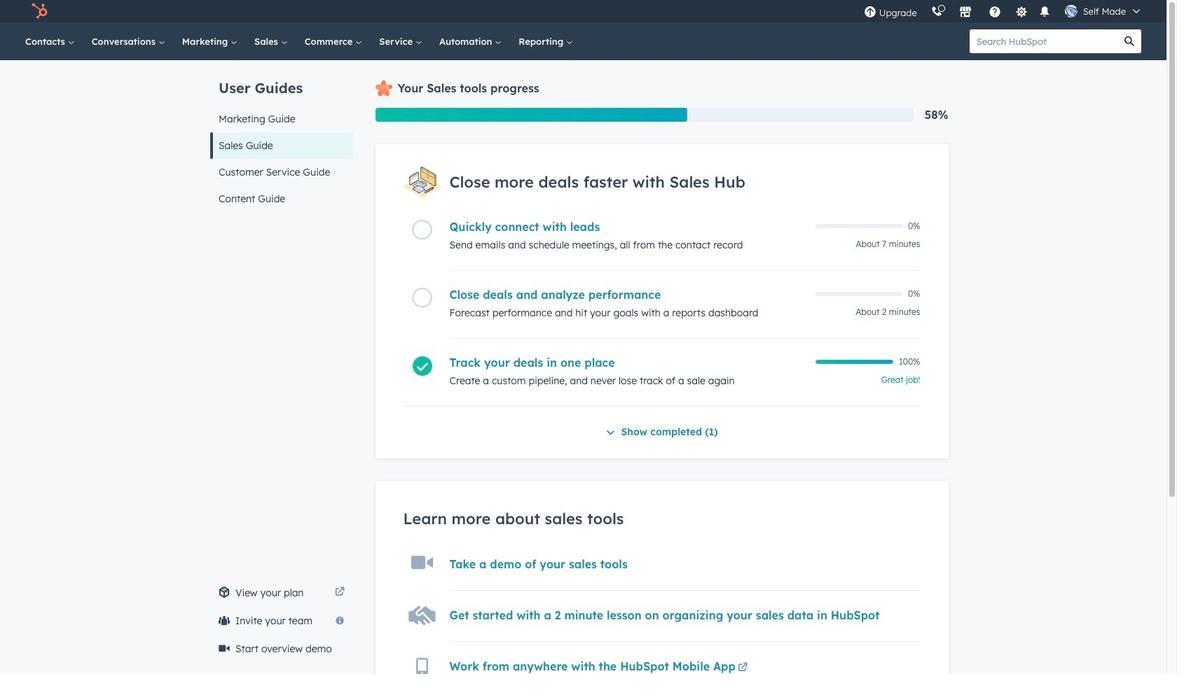 Task type: describe. For each thing, give the bounding box(es) containing it.
0 vertical spatial link opens in a new window image
[[335, 585, 345, 602]]

Search HubSpot search field
[[970, 29, 1118, 53]]

marketplaces image
[[959, 6, 972, 19]]

0 vertical spatial link opens in a new window image
[[335, 588, 345, 599]]

ruby anderson image
[[1065, 5, 1078, 18]]



Task type: locate. For each thing, give the bounding box(es) containing it.
link opens in a new window image
[[335, 585, 345, 602], [738, 664, 748, 674]]

progress bar
[[375, 108, 688, 122]]

user guides element
[[210, 60, 353, 212]]

0 horizontal spatial link opens in a new window image
[[335, 588, 345, 599]]

0 horizontal spatial link opens in a new window image
[[335, 585, 345, 602]]

[object object] complete progress bar
[[816, 360, 894, 364]]

1 horizontal spatial link opens in a new window image
[[738, 664, 748, 674]]

1 horizontal spatial link opens in a new window image
[[738, 661, 748, 675]]

link opens in a new window image
[[335, 588, 345, 599], [738, 661, 748, 675]]

1 vertical spatial link opens in a new window image
[[738, 661, 748, 675]]

1 vertical spatial link opens in a new window image
[[738, 664, 748, 674]]

menu
[[857, 0, 1150, 22]]



Task type: vqa. For each thing, say whether or not it's contained in the screenshot.
Search HubSpot search box
yes



